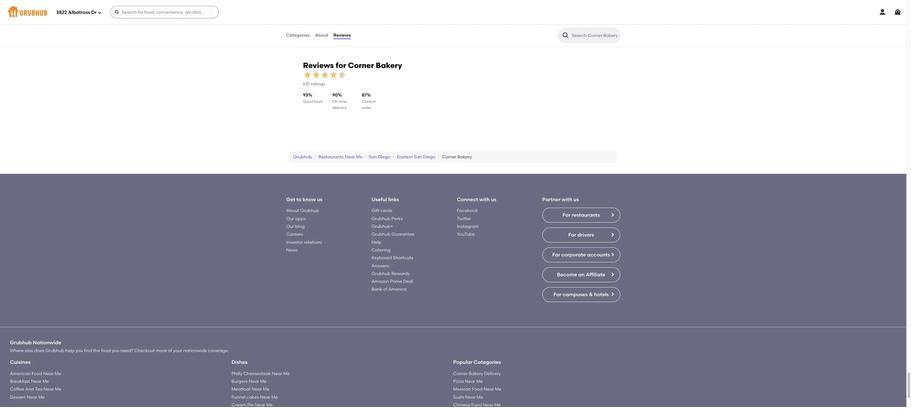 Task type: locate. For each thing, give the bounding box(es) containing it.
1 horizontal spatial svg image
[[895, 8, 902, 16]]

2 right image from the top
[[610, 232, 615, 237]]

search icon image
[[562, 32, 570, 39]]

0 vertical spatial reviews
[[334, 33, 351, 38]]

about grubhub our apps our blog careers investor relations news
[[286, 208, 322, 253]]

albatross
[[68, 10, 90, 15]]

2 horizontal spatial min
[[528, 21, 534, 26]]

san
[[369, 154, 377, 159], [414, 154, 422, 159]]

25–40 for $2.49
[[295, 21, 306, 26]]

coffee
[[10, 387, 24, 392]]

diego
[[378, 154, 391, 159], [423, 154, 436, 159]]

investor relations link
[[286, 240, 322, 245]]

instagram
[[457, 224, 479, 229]]

perks
[[392, 216, 403, 221]]

main navigation navigation
[[0, 0, 907, 24]]

meatloaf near me link
[[232, 387, 270, 392]]

0 vertical spatial corner
[[348, 61, 374, 70]]

0 horizontal spatial categories
[[286, 33, 310, 38]]

0 horizontal spatial with
[[480, 197, 490, 202]]

us right connect
[[491, 197, 497, 202]]

0 horizontal spatial us
[[317, 197, 323, 202]]

1 horizontal spatial 25–40
[[406, 21, 417, 26]]

news link
[[286, 247, 298, 253]]

1 horizontal spatial of
[[383, 287, 388, 292]]

grubhub down gift cards link
[[372, 216, 391, 221]]

svg image
[[895, 8, 902, 16], [115, 10, 120, 15]]

facebook
[[457, 208, 478, 213]]

1 vertical spatial corner
[[442, 154, 457, 159]]

corner bakery delivery pizza near me mexican food near me sushi near me
[[453, 371, 502, 400]]

2 25–40 from the left
[[406, 21, 417, 26]]

right image inside become an affiliate link
[[610, 272, 615, 277]]

1 horizontal spatial ratings
[[487, 28, 501, 33]]

delivery inside 25–40 min $3.49 delivery
[[416, 27, 430, 31]]

campuses
[[563, 292, 588, 298]]

0 vertical spatial food
[[314, 99, 323, 104]]

about down '25–40 min $2.49 delivery'
[[315, 33, 328, 38]]

american food near me link
[[10, 371, 61, 376]]

american
[[10, 371, 31, 376]]

25–40 up the $2.49 at left
[[295, 21, 306, 26]]

0 vertical spatial categories
[[286, 33, 310, 38]]

0 horizontal spatial food
[[101, 348, 111, 353]]

affiliate
[[586, 272, 606, 278]]

reviews up 631 ratings
[[303, 61, 334, 70]]

$2.49
[[295, 27, 304, 31]]

1 vertical spatial reviews
[[303, 61, 334, 70]]

1 san from the left
[[369, 154, 377, 159]]

reviews for reviews
[[334, 33, 351, 38]]

1 vertical spatial food
[[472, 387, 483, 392]]

right image right restaurants
[[610, 213, 615, 217]]

careers
[[286, 232, 303, 237]]

min for 88 ratings
[[418, 21, 424, 26]]

0 horizontal spatial svg image
[[98, 11, 102, 14]]

me
[[356, 154, 363, 159], [55, 371, 61, 376], [283, 371, 290, 376], [43, 379, 49, 384], [260, 379, 267, 384], [477, 379, 483, 384], [55, 387, 61, 392], [263, 387, 270, 392], [495, 387, 502, 392], [38, 395, 45, 400], [272, 395, 278, 400], [477, 395, 483, 400]]

our up careers link
[[286, 224, 294, 229]]

for for for drivers
[[569, 232, 577, 238]]

food right 'the'
[[101, 348, 111, 353]]

reviews
[[334, 33, 351, 38], [303, 61, 334, 70]]

ratings for 631 ratings
[[311, 81, 325, 87]]

the
[[93, 348, 100, 353]]

delivery right $3.49
[[416, 27, 430, 31]]

1 vertical spatial categories
[[474, 359, 501, 365]]

ratings
[[487, 28, 501, 33], [597, 28, 612, 33], [311, 81, 325, 87]]

connect
[[457, 197, 478, 202]]

0 vertical spatial of
[[383, 287, 388, 292]]

food right good
[[314, 99, 323, 104]]

bakery inside corner bakery delivery pizza near me mexican food near me sushi near me
[[469, 371, 484, 376]]

1 vertical spatial of
[[168, 348, 172, 353]]

grubhub down 'nationwide'
[[45, 348, 64, 353]]

corner bakery link
[[442, 154, 472, 159]]

0 horizontal spatial ratings
[[311, 81, 325, 87]]

philly cheesesteak near me link
[[232, 371, 290, 376]]

1 horizontal spatial min
[[418, 21, 424, 26]]

3 right image from the top
[[610, 272, 615, 277]]

25–40 inside '25–40 min $2.49 delivery'
[[295, 21, 306, 26]]

2 with from the left
[[562, 197, 573, 202]]

grubhub down know
[[300, 208, 319, 213]]

1 vertical spatial our
[[286, 224, 294, 229]]

1 horizontal spatial diego
[[423, 154, 436, 159]]

right image inside 'for drivers' link
[[610, 232, 615, 237]]

0 vertical spatial bakery
[[376, 61, 402, 70]]

about inside about grubhub our apps our blog careers investor relations news
[[286, 208, 299, 213]]

0 horizontal spatial diego
[[378, 154, 391, 159]]

$1.49
[[517, 27, 525, 31]]

1 vertical spatial bakery
[[458, 154, 472, 159]]

for left the drivers
[[569, 232, 577, 238]]

reviews right about button
[[334, 33, 351, 38]]

you left "need?"
[[112, 348, 119, 353]]

delivery right the $2.49 at left
[[305, 27, 319, 31]]

2 vertical spatial corner
[[453, 371, 468, 376]]

food up breakfast near me link at the bottom
[[32, 371, 42, 376]]

bank of america link
[[372, 287, 407, 292]]

1 min from the left
[[307, 21, 313, 26]]

pizza
[[453, 379, 464, 384]]

delivery right the $1.49
[[526, 27, 540, 31]]

twitter
[[457, 216, 471, 221]]

ratings right 631
[[311, 81, 325, 87]]

1 horizontal spatial you
[[112, 348, 119, 353]]

guarantee
[[392, 232, 415, 237]]

our apps link
[[286, 216, 306, 221]]

about up our apps link
[[286, 208, 299, 213]]

0 horizontal spatial you
[[75, 348, 83, 353]]

0 vertical spatial our
[[286, 216, 294, 221]]

restaurants
[[319, 154, 344, 159]]

for restaurants link
[[543, 208, 621, 223]]

grubhub rewards link
[[372, 271, 410, 276]]

2 vertical spatial right image
[[610, 272, 615, 277]]

dessert near me link
[[10, 395, 45, 400]]

1 horizontal spatial food
[[472, 387, 483, 392]]

0 vertical spatial about
[[315, 33, 328, 38]]

of right bank
[[383, 287, 388, 292]]

reviews inside button
[[334, 33, 351, 38]]

and
[[25, 387, 34, 392]]

grubhub guarantee link
[[372, 232, 415, 237]]

delivery inside 15–30 min $1.49 delivery
[[526, 27, 540, 31]]

25–40 up $3.49
[[406, 21, 417, 26]]

right image inside for restaurants link
[[610, 213, 615, 217]]

right image
[[610, 252, 615, 257], [610, 292, 615, 297]]

our up our blog link
[[286, 216, 294, 221]]

right image inside the for corporate accounts link
[[610, 252, 615, 257]]

with for partner
[[562, 197, 573, 202]]

categories button
[[286, 24, 310, 47]]

us for partner with us
[[574, 197, 579, 202]]

min inside '25–40 min $2.49 delivery'
[[307, 21, 313, 26]]

1 horizontal spatial san
[[414, 154, 422, 159]]

svg image
[[879, 8, 887, 16], [98, 11, 102, 14]]

93 good food
[[303, 93, 323, 104]]

0 vertical spatial right image
[[610, 252, 615, 257]]

for left corporate
[[553, 252, 561, 258]]

food
[[32, 371, 42, 376], [472, 387, 483, 392]]

hotels
[[594, 292, 609, 298]]

1 vertical spatial about
[[286, 208, 299, 213]]

popular categories
[[453, 359, 501, 365]]

food
[[314, 99, 323, 104], [101, 348, 111, 353]]

1 right image from the top
[[610, 213, 615, 217]]

0 vertical spatial right image
[[610, 213, 615, 217]]

for
[[563, 212, 571, 218], [569, 232, 577, 238], [553, 252, 561, 258], [554, 292, 562, 298]]

grubhub
[[293, 154, 312, 159], [300, 208, 319, 213], [372, 216, 391, 221], [372, 232, 391, 237], [372, 271, 391, 276], [10, 340, 32, 346], [45, 348, 64, 353]]

0 vertical spatial food
[[32, 371, 42, 376]]

1 25–40 from the left
[[295, 21, 306, 26]]

delivery inside '25–40 min $2.49 delivery'
[[305, 27, 319, 31]]

with right 'partner'
[[562, 197, 573, 202]]

for drivers
[[569, 232, 594, 238]]

1 right image from the top
[[610, 252, 615, 257]]

categories up delivery at the bottom
[[474, 359, 501, 365]]

1 horizontal spatial about
[[315, 33, 328, 38]]

ratings for 88 ratings
[[487, 28, 501, 33]]

90 on time delivery
[[333, 93, 347, 110]]

1 with from the left
[[480, 197, 490, 202]]

1 vertical spatial right image
[[610, 292, 615, 297]]

funnel cakes near me link
[[232, 395, 278, 400]]

you left find
[[75, 348, 83, 353]]

right image for for campuses & hotels
[[610, 292, 615, 297]]

2 us from the left
[[491, 197, 497, 202]]

25–40 min $2.49 delivery
[[295, 21, 319, 31]]

funnel
[[232, 395, 246, 400]]

min inside 15–30 min $1.49 delivery
[[528, 21, 534, 26]]

popular
[[453, 359, 473, 365]]

165
[[590, 28, 596, 33]]

2 you from the left
[[112, 348, 119, 353]]

nationwide
[[183, 348, 207, 353]]

for corporate accounts
[[553, 252, 610, 258]]

1 horizontal spatial with
[[562, 197, 573, 202]]

1 our from the top
[[286, 216, 294, 221]]

2 horizontal spatial ratings
[[597, 28, 612, 33]]

0 horizontal spatial of
[[168, 348, 172, 353]]

delivery inside "90 on time delivery"
[[333, 106, 347, 110]]

diego left eastern
[[378, 154, 391, 159]]

1 vertical spatial right image
[[610, 232, 615, 237]]

2 horizontal spatial us
[[574, 197, 579, 202]]

us up for restaurants
[[574, 197, 579, 202]]

of inside gift cards grubhub perks grubhub+ grubhub guarantee help catering keyboard shortcuts answers grubhub rewards amazon prime deal bank of america
[[383, 287, 388, 292]]

0 horizontal spatial about
[[286, 208, 299, 213]]

25–40 inside 25–40 min $3.49 delivery
[[406, 21, 417, 26]]

investor
[[286, 240, 303, 245]]

san diego
[[369, 154, 391, 159]]

about inside button
[[315, 33, 328, 38]]

for down partner with us
[[563, 212, 571, 218]]

0 horizontal spatial 25–40
[[295, 21, 306, 26]]

for left campuses
[[554, 292, 562, 298]]

right image
[[610, 213, 615, 217], [610, 232, 615, 237], [610, 272, 615, 277]]

breakfast near me link
[[10, 379, 49, 384]]

food inside grubhub nationwide where else does grubhub help you find the food you need? checkout more of your nationwide coverage.
[[101, 348, 111, 353]]

delivery down "time"
[[333, 106, 347, 110]]

help
[[65, 348, 74, 353]]

right image inside for campuses & hotels link
[[610, 292, 615, 297]]

diego right eastern
[[423, 154, 436, 159]]

food inside american food near me breakfast near me coffee and tea near me dessert near me
[[32, 371, 42, 376]]

0 horizontal spatial min
[[307, 21, 313, 26]]

us
[[317, 197, 323, 202], [491, 197, 497, 202], [574, 197, 579, 202]]

of left your
[[168, 348, 172, 353]]

2 vertical spatial bakery
[[469, 371, 484, 376]]

find
[[84, 348, 92, 353]]

dishes
[[232, 359, 248, 365]]

ratings right 165 on the top right of page
[[597, 28, 612, 33]]

corner inside corner bakery delivery pizza near me mexican food near me sushi near me
[[453, 371, 468, 376]]

min inside 25–40 min $3.49 delivery
[[418, 21, 424, 26]]

1 vertical spatial food
[[101, 348, 111, 353]]

0 horizontal spatial food
[[32, 371, 42, 376]]

90
[[333, 93, 338, 98]]

2 min from the left
[[418, 21, 424, 26]]

us right know
[[317, 197, 323, 202]]

3 us from the left
[[574, 197, 579, 202]]

87
[[362, 93, 367, 98]]

for for for restaurants
[[563, 212, 571, 218]]

categories down the $2.49 at left
[[286, 33, 310, 38]]

bakery for corner bakery
[[458, 154, 472, 159]]

right image right affiliate
[[610, 272, 615, 277]]

food up "sushi near me" link
[[472, 387, 483, 392]]

0 horizontal spatial san
[[369, 154, 377, 159]]

1 horizontal spatial svg image
[[879, 8, 887, 16]]

star icon image
[[365, 21, 370, 26], [370, 21, 375, 26], [375, 21, 380, 26], [380, 21, 385, 26], [385, 21, 390, 26], [385, 21, 390, 26], [476, 21, 481, 26], [481, 21, 486, 26], [486, 21, 491, 26], [491, 21, 496, 26], [496, 21, 501, 26], [496, 21, 501, 26], [587, 21, 592, 26], [592, 21, 597, 26], [597, 21, 602, 26], [602, 21, 607, 26], [607, 21, 612, 26], [607, 21, 612, 26], [303, 70, 312, 79], [312, 70, 321, 79], [321, 70, 329, 79], [329, 70, 338, 79], [338, 70, 347, 79], [338, 70, 347, 79]]

3 min from the left
[[528, 21, 534, 26]]

2 right image from the top
[[610, 292, 615, 297]]

with right connect
[[480, 197, 490, 202]]

dessert
[[10, 395, 26, 400]]

15–30 min $1.49 delivery
[[517, 21, 540, 31]]

1 horizontal spatial food
[[314, 99, 323, 104]]

grubhub perks link
[[372, 216, 403, 221]]

careers link
[[286, 232, 303, 237]]

25–40 min $3.49 delivery
[[406, 21, 430, 31]]

right image for for restaurants
[[610, 213, 615, 217]]

with
[[480, 197, 490, 202], [562, 197, 573, 202]]

right image up accounts
[[610, 232, 615, 237]]

cuisines
[[10, 359, 31, 365]]

for drivers link
[[543, 228, 621, 243]]

near
[[345, 154, 355, 159], [43, 371, 54, 376], [272, 371, 282, 376], [31, 379, 41, 384], [249, 379, 259, 384], [465, 379, 476, 384], [44, 387, 54, 392], [252, 387, 262, 392], [484, 387, 494, 392], [27, 395, 37, 400], [260, 395, 270, 400], [466, 395, 476, 400]]

links
[[388, 197, 399, 202]]

youtube link
[[457, 232, 475, 237]]

1 horizontal spatial us
[[491, 197, 497, 202]]

ratings right 88
[[487, 28, 501, 33]]



Task type: describe. For each thing, give the bounding box(es) containing it.
25–40 for $3.49
[[406, 21, 417, 26]]

about grubhub link
[[286, 208, 319, 213]]

breakfast
[[10, 379, 30, 384]]

san diego link
[[369, 154, 391, 159]]

delivery for 15–30 min $1.49 delivery
[[526, 27, 540, 31]]

become an affiliate link
[[543, 267, 621, 282]]

right image for for corporate accounts
[[610, 252, 615, 257]]

1 horizontal spatial categories
[[474, 359, 501, 365]]

burgers near me link
[[232, 379, 267, 384]]

nationwide
[[33, 340, 61, 346]]

on
[[333, 99, 338, 104]]

where
[[10, 348, 24, 353]]

about for about
[[315, 33, 328, 38]]

does
[[34, 348, 44, 353]]

right image for for drivers
[[610, 232, 615, 237]]

corner bakery delivery link
[[453, 371, 501, 376]]

Search Corner Bakery search field
[[571, 33, 619, 39]]

88
[[480, 28, 485, 33]]

mexican food near me link
[[453, 387, 502, 392]]

time
[[339, 99, 347, 104]]

food inside 93 good food
[[314, 99, 323, 104]]

for for for campuses & hotels
[[554, 292, 562, 298]]

corner for corner bakery delivery pizza near me mexican food near me sushi near me
[[453, 371, 468, 376]]

philly
[[232, 371, 243, 376]]

2 our from the top
[[286, 224, 294, 229]]

tea
[[35, 387, 42, 392]]

for for for corporate accounts
[[553, 252, 561, 258]]

cheesesteak
[[244, 371, 271, 376]]

sushi
[[453, 395, 464, 400]]

restaurants near me link
[[319, 154, 363, 159]]

about for about grubhub our apps our blog careers investor relations news
[[286, 208, 299, 213]]

connect with us
[[457, 197, 497, 202]]

us for connect with us
[[491, 197, 497, 202]]

reviews for reviews for corner bakery
[[303, 61, 334, 70]]

eastern san diego
[[397, 154, 436, 159]]

right image for become an affiliate
[[610, 272, 615, 277]]

relations
[[304, 240, 322, 245]]

american food near me breakfast near me coffee and tea near me dessert near me
[[10, 371, 61, 400]]

grubhub inside about grubhub our apps our blog careers investor relations news
[[300, 208, 319, 213]]

meatloaf
[[232, 387, 251, 392]]

0 horizontal spatial svg image
[[115, 10, 120, 15]]

grubhub down grubhub+
[[372, 232, 391, 237]]

gift cards link
[[372, 208, 393, 213]]

become
[[557, 272, 577, 278]]

apps
[[295, 216, 306, 221]]

deal
[[404, 279, 413, 284]]

catering
[[372, 247, 391, 253]]

mexican
[[453, 387, 471, 392]]

youtube
[[457, 232, 475, 237]]

else
[[25, 348, 33, 353]]

Search for food, convenience, alcohol... search field
[[110, 6, 219, 18]]

america
[[389, 287, 407, 292]]

3822
[[56, 10, 67, 15]]

2 diego from the left
[[423, 154, 436, 159]]

ratings for 165 ratings
[[597, 28, 612, 33]]

order
[[362, 106, 372, 110]]

more
[[156, 348, 167, 353]]

partner
[[543, 197, 561, 202]]

twitter link
[[457, 216, 471, 221]]

your
[[173, 348, 182, 353]]

eastern san diego link
[[397, 154, 436, 159]]

corner for corner bakery
[[442, 154, 457, 159]]

1 you from the left
[[75, 348, 83, 353]]

need?
[[120, 348, 133, 353]]

news
[[286, 247, 298, 253]]

1 diego from the left
[[378, 154, 391, 159]]

for campuses & hotels
[[554, 292, 609, 298]]

cards
[[381, 208, 393, 213]]

eastern
[[397, 154, 413, 159]]

grubhub+
[[372, 224, 393, 229]]

165 ratings
[[590, 28, 612, 33]]

good
[[303, 99, 313, 104]]

grubhub up where
[[10, 340, 32, 346]]

sushi near me link
[[453, 395, 483, 400]]

to
[[297, 197, 302, 202]]

grubhub down answers link
[[372, 271, 391, 276]]

shortcuts
[[393, 255, 413, 261]]

correct
[[362, 99, 376, 104]]

15–30
[[517, 21, 527, 26]]

get
[[286, 197, 295, 202]]

3822 albatross dr
[[56, 10, 97, 15]]

for corporate accounts link
[[543, 248, 621, 263]]

1 us from the left
[[317, 197, 323, 202]]

gift cards grubhub perks grubhub+ grubhub guarantee help catering keyboard shortcuts answers grubhub rewards amazon prime deal bank of america
[[372, 208, 415, 292]]

amazon
[[372, 279, 389, 284]]

delivery for 90 on time delivery
[[333, 106, 347, 110]]

become an affiliate
[[557, 272, 606, 278]]

accounts
[[588, 252, 610, 258]]

partner with us
[[543, 197, 579, 202]]

min for 165 ratings
[[528, 21, 534, 26]]

help
[[372, 240, 382, 245]]

dr
[[91, 10, 97, 15]]

rewards
[[392, 271, 410, 276]]

restaurants near me
[[319, 154, 363, 159]]

of inside grubhub nationwide where else does grubhub help you find the food you need? checkout more of your nationwide coverage.
[[168, 348, 172, 353]]

2 san from the left
[[414, 154, 422, 159]]

with for connect
[[480, 197, 490, 202]]

checkout
[[134, 348, 155, 353]]

bakery for corner bakery delivery pizza near me mexican food near me sushi near me
[[469, 371, 484, 376]]

87 correct order
[[362, 93, 376, 110]]

grubhub+ link
[[372, 224, 393, 229]]

delivery for 25–40 min $3.49 delivery
[[416, 27, 430, 31]]

&
[[589, 292, 593, 298]]

631
[[303, 81, 310, 87]]

food inside corner bakery delivery pizza near me mexican food near me sushi near me
[[472, 387, 483, 392]]

grubhub nationwide where else does grubhub help you find the food you need? checkout more of your nationwide coverage.
[[10, 340, 229, 353]]

our blog link
[[286, 224, 305, 229]]

categories inside categories button
[[286, 33, 310, 38]]

reviews for corner bakery
[[303, 61, 402, 70]]

instagram link
[[457, 224, 479, 229]]

delivery for 25–40 min $2.49 delivery
[[305, 27, 319, 31]]

grubhub left "restaurants"
[[293, 154, 312, 159]]

catering link
[[372, 247, 391, 253]]

facebook link
[[457, 208, 478, 213]]

for restaurants
[[563, 212, 600, 218]]



Task type: vqa. For each thing, say whether or not it's contained in the screenshot.
2 Scrambled Eggs with American Cheese's 2
no



